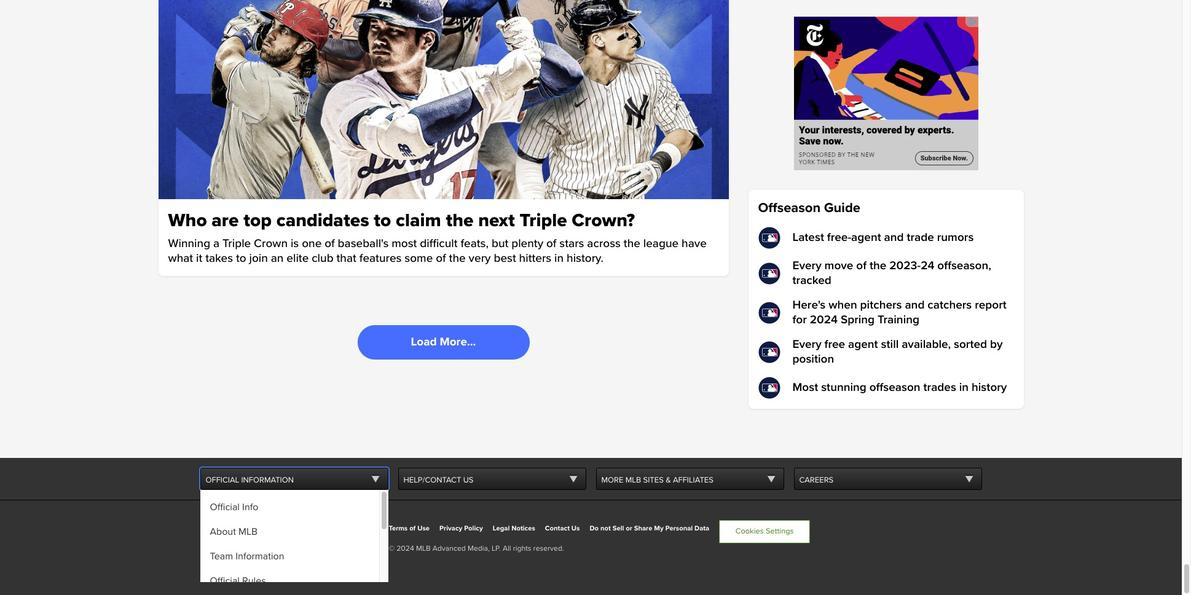 Task type: vqa. For each thing, say whether or not it's contained in the screenshot.
Rangers' Top 5 OF assists of 2023 December 18, 2023
no



Task type: locate. For each thing, give the bounding box(es) containing it.
do not sell or share my personal data link
[[590, 525, 710, 533]]

triple up plenty at the top of page
[[520, 209, 567, 232]]

do not sell or share my personal data cookies settings
[[590, 525, 794, 536]]

3 mlb image from the top
[[759, 302, 781, 324]]

1 vertical spatial every
[[793, 338, 822, 352]]

1 mlb image from the top
[[759, 227, 781, 249]]

every free agent still available, sorted by position
[[793, 338, 1003, 366]]

to left "join"
[[236, 251, 246, 266]]

0 vertical spatial agent
[[852, 231, 882, 245]]

rules
[[242, 575, 266, 587]]

agent
[[852, 231, 882, 245], [849, 338, 879, 352]]

history.
[[567, 251, 604, 266]]

team information link
[[200, 544, 379, 569]]

mlb image down mlb icon
[[759, 377, 781, 399]]

mlb image inside here's when pitchers and catchers report for 2024 spring training link
[[759, 302, 781, 324]]

0 vertical spatial official
[[210, 501, 240, 513]]

the
[[446, 209, 474, 232], [624, 237, 641, 251], [449, 251, 466, 266], [870, 259, 887, 273]]

2 official from the top
[[210, 575, 240, 587]]

and left trade
[[885, 231, 904, 245]]

report
[[976, 298, 1007, 312]]

stars
[[560, 237, 585, 251]]

more...
[[440, 335, 476, 349]]

of up club
[[325, 237, 335, 251]]

in down stars
[[555, 251, 564, 266]]

offseason guide
[[759, 200, 861, 216]]

mlb image down "offseason"
[[759, 227, 781, 249]]

agent inside every free agent still available, sorted by position
[[849, 338, 879, 352]]

every
[[793, 259, 822, 273], [793, 338, 822, 352]]

load
[[411, 335, 437, 349]]

pitchers
[[861, 298, 903, 312]]

agent down guide
[[852, 231, 882, 245]]

offseason
[[759, 200, 821, 216]]

legal
[[493, 525, 510, 533]]

0 horizontal spatial 2024
[[397, 544, 414, 553]]

mlb up team information
[[239, 526, 258, 538]]

personal
[[666, 525, 693, 533]]

data
[[695, 525, 710, 533]]

and inside "here's when pitchers and catchers report for 2024 spring training"
[[906, 298, 925, 312]]

mlb inside popup button
[[626, 475, 642, 485]]

winning
[[168, 237, 210, 251]]

every inside every move of the 2023-24 offseason, tracked
[[793, 259, 822, 273]]

elite
[[287, 251, 309, 266]]

sites
[[644, 475, 664, 485]]

an
[[271, 251, 284, 266]]

sell
[[613, 525, 624, 533]]

1 vertical spatial agent
[[849, 338, 879, 352]]

in right trades
[[960, 381, 969, 395]]

every for every free agent still available, sorted by position
[[793, 338, 822, 352]]

1 horizontal spatial triple
[[520, 209, 567, 232]]

0 vertical spatial 2024
[[810, 313, 838, 327]]

mlb image left for
[[759, 302, 781, 324]]

available,
[[902, 338, 952, 352]]

what
[[168, 251, 193, 266]]

1 vertical spatial triple
[[223, 237, 251, 251]]

best
[[494, 251, 516, 266]]

triple right a
[[223, 237, 251, 251]]

more mlb sites & affiliates button
[[596, 468, 784, 490]]

2024 down here's
[[810, 313, 838, 327]]

official
[[206, 475, 239, 485]]

0 vertical spatial triple
[[520, 209, 567, 232]]

who are top candidates to claim the next triple crown? image
[[158, 0, 729, 199]]

latest free-agent and trade rumors link
[[759, 227, 1014, 249]]

the up the feats,
[[446, 209, 474, 232]]

1 vertical spatial to
[[236, 251, 246, 266]]

mlb image for here's
[[759, 302, 781, 324]]

most
[[392, 237, 417, 251]]

help/contact
[[404, 475, 461, 485]]

every for every move of the 2023-24 offseason, tracked
[[793, 259, 822, 273]]

latest free-agent and trade rumors
[[793, 231, 974, 245]]

© 2024 mlb advanced media, lp. all rights reserved.
[[389, 544, 564, 553]]

features
[[360, 251, 402, 266]]

terms
[[389, 525, 408, 533]]

club
[[312, 251, 334, 266]]

official rules link
[[200, 569, 379, 593]]

every inside every free agent still available, sorted by position
[[793, 338, 822, 352]]

us
[[464, 475, 474, 485]]

about mlb
[[210, 526, 258, 538]]

mlb image left tracked
[[759, 263, 781, 285]]

the left '2023-'
[[870, 259, 887, 273]]

trades
[[924, 381, 957, 395]]

every move of the 2023-24 offseason, tracked link
[[759, 259, 1014, 288]]

who
[[168, 209, 207, 232]]

agent inside "latest free-agent and trade rumors" link
[[852, 231, 882, 245]]

load more... button
[[358, 325, 530, 360]]

careers
[[800, 475, 834, 485]]

crown
[[254, 237, 288, 251]]

hitters
[[519, 251, 552, 266]]

1 vertical spatial in
[[960, 381, 969, 395]]

official
[[210, 501, 240, 513], [210, 575, 240, 587]]

guide
[[825, 200, 861, 216]]

2024 right ©
[[397, 544, 414, 553]]

of right move
[[857, 259, 867, 273]]

every up tracked
[[793, 259, 822, 273]]

lp.
[[492, 544, 501, 553]]

0 vertical spatial in
[[555, 251, 564, 266]]

league
[[644, 237, 679, 251]]

official down team
[[210, 575, 240, 587]]

0 horizontal spatial and
[[885, 231, 904, 245]]

every up position
[[793, 338, 822, 352]]

free-
[[828, 231, 852, 245]]

in inside who are top candidates to claim the next triple crown? winning a triple crown is one of baseball's most difficult feats, but plenty of stars across the league have what it takes to join an elite club that features some of the very best hitters in history.
[[555, 251, 564, 266]]

mlb left the sites
[[626, 475, 642, 485]]

trade
[[907, 231, 935, 245]]

agent down spring
[[849, 338, 879, 352]]

are
[[212, 209, 239, 232]]

agent for free
[[849, 338, 879, 352]]

1 horizontal spatial in
[[960, 381, 969, 395]]

of left stars
[[547, 237, 557, 251]]

training
[[878, 313, 920, 327]]

1 vertical spatial official
[[210, 575, 240, 587]]

mlb.com image
[[200, 520, 246, 544]]

0 vertical spatial and
[[885, 231, 904, 245]]

1 horizontal spatial 2024
[[810, 313, 838, 327]]

careers button
[[794, 468, 982, 490]]

of left use
[[410, 525, 416, 533]]

mlb image
[[759, 227, 781, 249], [759, 263, 781, 285], [759, 302, 781, 324], [759, 377, 781, 399]]

have
[[682, 237, 707, 251]]

a
[[213, 237, 220, 251]]

sorted
[[955, 338, 988, 352]]

official info
[[210, 501, 259, 513]]

rumors
[[938, 231, 974, 245]]

4 mlb image from the top
[[759, 377, 781, 399]]

1 official from the top
[[210, 501, 240, 513]]

still
[[882, 338, 899, 352]]

official info link
[[200, 495, 379, 520]]

1 vertical spatial and
[[906, 298, 925, 312]]

2024
[[810, 313, 838, 327], [397, 544, 414, 553]]

0 horizontal spatial in
[[555, 251, 564, 266]]

catchers
[[928, 298, 973, 312]]

official up mlb.com image
[[210, 501, 240, 513]]

to
[[374, 209, 391, 232], [236, 251, 246, 266]]

help/contact us
[[404, 475, 474, 485]]

mlb image inside every move of the 2023-24 offseason, tracked link
[[759, 263, 781, 285]]

most stunning offseason trades in history
[[793, 381, 1008, 395]]

to up "baseball's"
[[374, 209, 391, 232]]

0 horizontal spatial to
[[236, 251, 246, 266]]

history
[[972, 381, 1008, 395]]

1 every from the top
[[793, 259, 822, 273]]

2 every from the top
[[793, 338, 822, 352]]

1 horizontal spatial to
[[374, 209, 391, 232]]

0 vertical spatial every
[[793, 259, 822, 273]]

and up the training
[[906, 298, 925, 312]]

plenty
[[512, 237, 544, 251]]

who are top candidates to claim the next triple crown? link
[[168, 209, 719, 232]]

info
[[242, 501, 259, 513]]

0 vertical spatial to
[[374, 209, 391, 232]]

1 horizontal spatial and
[[906, 298, 925, 312]]

is
[[291, 237, 299, 251]]

2 mlb image from the top
[[759, 263, 781, 285]]

and
[[885, 231, 904, 245], [906, 298, 925, 312]]

official information button
[[200, 468, 388, 490]]



Task type: describe. For each thing, give the bounding box(es) containing it.
share
[[634, 525, 653, 533]]

team information
[[210, 550, 284, 563]]

2024 inside "here's when pitchers and catchers report for 2024 spring training"
[[810, 313, 838, 327]]

media,
[[468, 544, 490, 553]]

mlb image for latest
[[759, 227, 781, 249]]

takes
[[206, 251, 233, 266]]

us
[[572, 525, 580, 533]]

2023-
[[890, 259, 921, 273]]

across
[[588, 237, 621, 251]]

contact us link
[[545, 525, 580, 533]]

difficult
[[420, 237, 458, 251]]

privacy
[[440, 525, 463, 533]]

legal notices link
[[493, 525, 536, 533]]

by
[[991, 338, 1003, 352]]

mlb image for every
[[759, 263, 781, 285]]

more mlb sites & affiliates
[[602, 475, 714, 485]]

tracked
[[793, 274, 832, 288]]

mlb down information
[[265, 566, 282, 576]]

more
[[602, 475, 624, 485]]

the inside every move of the 2023-24 offseason, tracked
[[870, 259, 887, 273]]

help/contact us button
[[398, 468, 586, 490]]

candidates
[[277, 209, 369, 232]]

use
[[418, 525, 430, 533]]

some
[[405, 251, 433, 266]]

boys and girls club of america image
[[251, 520, 379, 543]]

top
[[244, 209, 272, 232]]

every free agent still available, sorted by position link
[[759, 338, 1014, 367]]

who are top candidates to claim the next triple crown? winning a triple crown is one of baseball's most difficult feats, but plenty of stars across the league have what it takes to join an elite club that features some of the very best hitters in history.
[[168, 209, 707, 266]]

affiliates
[[673, 475, 714, 485]]

when
[[829, 298, 858, 312]]

my
[[655, 525, 664, 533]]

and for trade
[[885, 231, 904, 245]]

advertisement element
[[794, 17, 979, 170]]

all
[[503, 544, 511, 553]]

privacy policy
[[440, 525, 483, 533]]

the left very
[[449, 251, 466, 266]]

24
[[921, 259, 935, 273]]

advanced
[[433, 544, 466, 553]]

next
[[479, 209, 515, 232]]

notices
[[512, 525, 536, 533]]

one
[[302, 237, 322, 251]]

about mlb link
[[200, 520, 379, 544]]

stunning
[[822, 381, 867, 395]]

official for official info
[[210, 501, 240, 513]]

official for official rules
[[210, 575, 240, 587]]

policy
[[464, 525, 483, 533]]

1 vertical spatial 2024
[[397, 544, 414, 553]]

about
[[210, 526, 236, 538]]

rights
[[513, 544, 532, 553]]

not
[[601, 525, 611, 533]]

mlb down use
[[416, 544, 431, 553]]

contact us
[[545, 525, 580, 533]]

that
[[337, 251, 357, 266]]

move
[[825, 259, 854, 273]]

it
[[196, 251, 203, 266]]

cookies settings button
[[720, 520, 811, 543]]

information
[[241, 475, 294, 485]]

cookies
[[736, 527, 764, 536]]

latest
[[793, 231, 825, 245]]

position
[[793, 352, 835, 366]]

offseason,
[[938, 259, 992, 273]]

legal notices
[[493, 525, 536, 533]]

for
[[793, 313, 807, 327]]

agent for free-
[[852, 231, 882, 245]]

most stunning offseason trades in history link
[[759, 377, 1014, 399]]

load more...
[[411, 335, 476, 349]]

information
[[236, 550, 284, 563]]

free
[[825, 338, 846, 352]]

of down difficult
[[436, 251, 446, 266]]

mlb image
[[759, 341, 781, 363]]

crown?
[[572, 209, 635, 232]]

reserved.
[[534, 544, 564, 553]]

official information
[[206, 475, 294, 485]]

connect with mlb
[[200, 566, 282, 576]]

0 horizontal spatial triple
[[223, 237, 251, 251]]

terms of use
[[389, 525, 430, 533]]

and for catchers
[[906, 298, 925, 312]]

settings
[[766, 527, 794, 536]]

contact
[[545, 525, 570, 533]]

official rules
[[210, 575, 266, 587]]

the right the across
[[624, 237, 641, 251]]

but
[[492, 237, 509, 251]]

mlb image for most
[[759, 377, 781, 399]]

do
[[590, 525, 599, 533]]

of inside every move of the 2023-24 offseason, tracked
[[857, 259, 867, 273]]

most
[[793, 381, 819, 395]]



